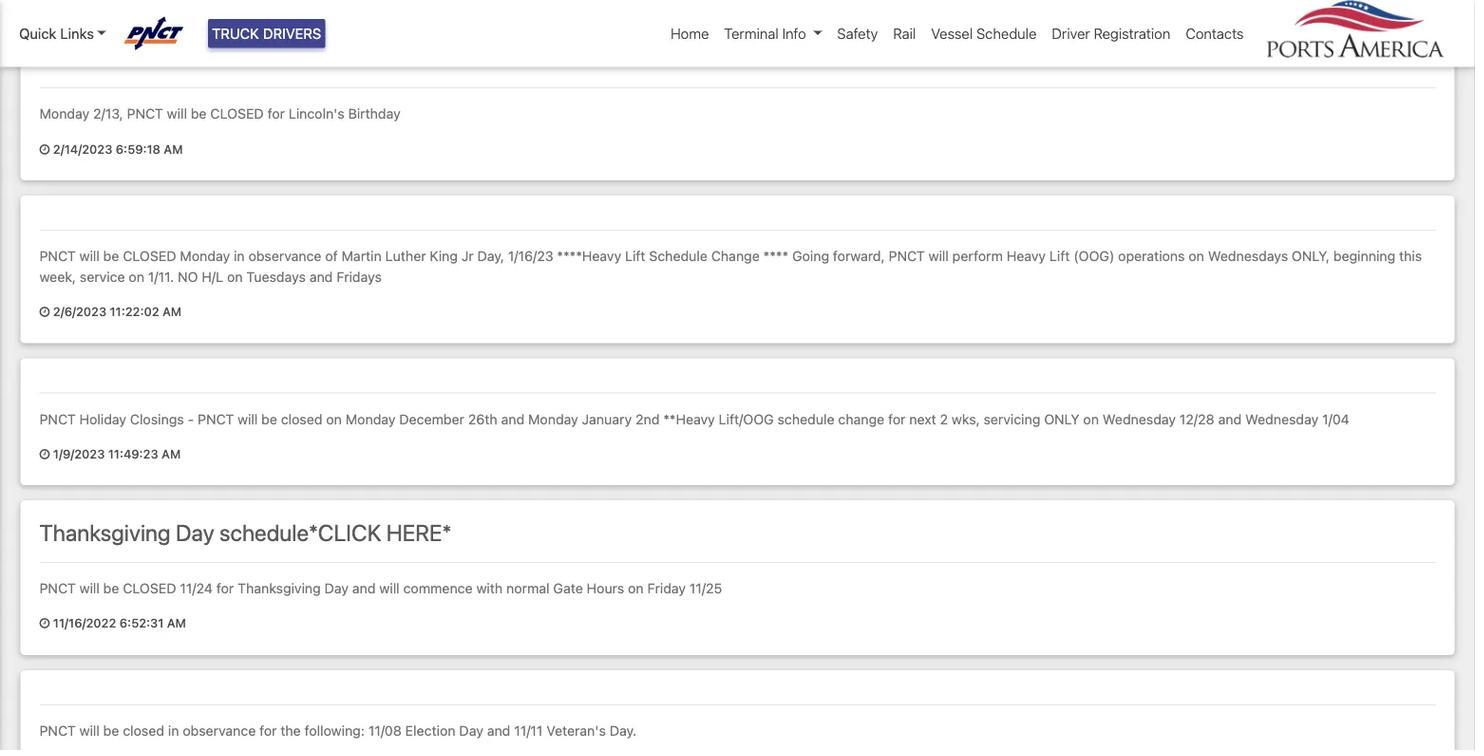 Task type: vqa. For each thing, say whether or not it's contained in the screenshot.
the (OOG)
yes



Task type: describe. For each thing, give the bounding box(es) containing it.
fridays
[[337, 269, 382, 285]]

driver
[[1052, 25, 1091, 42]]

truck drivers link
[[208, 19, 325, 48]]

2
[[940, 411, 948, 427]]

operations
[[1119, 248, 1185, 264]]

pnct holiday closings -  pnct will be closed on monday  december 26th and monday january 2nd **heavy lift/oog schedule change for next 2 wks, servicing only on wednesday 12/28 and wednesday 1/04
[[39, 411, 1350, 427]]

vessel schedule link
[[924, 15, 1045, 52]]

drivers
[[263, 25, 321, 42]]

birthday
[[348, 106, 401, 122]]

pnct will be closed 11/24 for thanksgiving day  and will commence with normal gate hours on friday 11/25
[[39, 581, 722, 597]]

11/25
[[690, 581, 722, 597]]

**heavy
[[664, 411, 715, 427]]

1 lift from the left
[[625, 248, 646, 264]]

monday inside pnct will be closed monday in observance of  martin luther king jr day, 1/16/23  ****heavy lift schedule change **** going forward, pnct will perform heavy lift (oog) operations on wednesdays only, beginning this week, service on 1/11. no h/l on tuesdays and fridays
[[180, 248, 230, 264]]

rail
[[893, 25, 916, 42]]

contacts link
[[1179, 15, 1252, 52]]

here*
[[386, 520, 452, 547]]

1 wednesday from the left
[[1103, 411, 1176, 427]]

martin
[[342, 248, 382, 264]]

wks,
[[952, 411, 980, 427]]

friday
[[648, 581, 686, 597]]

am right 6:52:31
[[167, 616, 186, 631]]

forward,
[[833, 248, 885, 264]]

gate
[[553, 581, 583, 597]]

election
[[405, 723, 456, 739]]

this
[[1400, 248, 1423, 264]]

monday left january
[[528, 411, 578, 427]]

beginning
[[1334, 248, 1396, 264]]

terminal
[[724, 25, 779, 42]]

2/6/2023 11:22:02 am
[[50, 304, 182, 318]]

be for in
[[103, 248, 119, 264]]

king
[[430, 248, 458, 264]]

servicing
[[984, 411, 1041, 427]]

week,
[[39, 269, 76, 285]]

be for for
[[103, 581, 119, 597]]

december
[[399, 411, 465, 427]]

holiday
[[79, 411, 126, 427]]

12/28
[[1180, 411, 1215, 427]]

closings
[[130, 411, 184, 427]]

0 horizontal spatial in
[[168, 723, 179, 739]]

0 horizontal spatial day
[[176, 520, 214, 547]]

26th
[[468, 411, 498, 427]]

1/9/2023 11:49:23 am
[[50, 447, 181, 461]]

1/11.
[[148, 269, 174, 285]]

for right the 11/24 on the left
[[217, 581, 234, 597]]

change
[[712, 248, 760, 264]]

6:59:18
[[116, 141, 161, 156]]

2/6/2023
[[53, 304, 107, 318]]

vessel schedule
[[931, 25, 1037, 42]]

only,
[[1292, 248, 1330, 264]]

no
[[178, 269, 198, 285]]

tuesdays
[[246, 269, 306, 285]]

truck drivers
[[212, 25, 321, 42]]

11:22:02
[[110, 304, 159, 318]]

thanksgiving day schedule*click here*
[[39, 520, 452, 547]]

clock o image for 1/9/2023 11:49:23 am
[[39, 448, 50, 461]]

terminal info link
[[717, 15, 830, 52]]

for left lincoln's
[[268, 106, 285, 122]]

2/13,
[[93, 106, 123, 122]]

h/l
[[202, 269, 223, 285]]

be for observance
[[103, 723, 119, 739]]

and right 12/28
[[1219, 411, 1242, 427]]

truck
[[212, 25, 259, 42]]

1/9/2023
[[53, 447, 105, 461]]

home
[[671, 25, 709, 42]]

terminal info
[[724, 25, 806, 42]]

1 horizontal spatial day
[[325, 581, 349, 597]]

pnct will be closed in observance for the following:  11/08 election day and 11/11 veteran's day.
[[39, 723, 637, 739]]

0 horizontal spatial closed
[[123, 723, 164, 739]]

monday up 2/14/2023
[[39, 106, 90, 122]]

and left '11/11'
[[487, 723, 511, 739]]

with
[[477, 581, 503, 597]]

****
[[764, 248, 789, 264]]

contacts
[[1186, 25, 1244, 42]]

only
[[1045, 411, 1080, 427]]

driver registration
[[1052, 25, 1171, 42]]

2/14/2023
[[53, 141, 112, 156]]

lift/oog
[[719, 411, 774, 427]]

in inside pnct will be closed monday in observance of  martin luther king jr day, 1/16/23  ****heavy lift schedule change **** going forward, pnct will perform heavy lift (oog) operations on wednesdays only, beginning this week, service on 1/11. no h/l on tuesdays and fridays
[[234, 248, 245, 264]]

and left commence
[[352, 581, 376, 597]]

next
[[910, 411, 937, 427]]



Task type: locate. For each thing, give the bounding box(es) containing it.
0 vertical spatial in
[[234, 248, 245, 264]]

monday left december
[[346, 411, 396, 427]]

2nd
[[636, 411, 660, 427]]

monday 2/13, pnct will be closed for lincoln's birthday
[[39, 106, 401, 122]]

clock o image left 2/14/2023
[[39, 143, 50, 155]]

clock o image left 1/9/2023
[[39, 448, 50, 461]]

clock o image left 2/6/2023
[[39, 306, 50, 318]]

for
[[268, 106, 285, 122], [889, 411, 906, 427], [217, 581, 234, 597], [260, 723, 277, 739]]

day right "election" at the bottom of the page
[[459, 723, 484, 739]]

day
[[176, 520, 214, 547], [325, 581, 349, 597], [459, 723, 484, 739]]

0 vertical spatial closed
[[210, 106, 264, 122]]

day,
[[478, 248, 505, 264]]

2 clock o image from the top
[[39, 306, 50, 318]]

1 vertical spatial observance
[[183, 723, 256, 739]]

safety link
[[830, 15, 886, 52]]

0 horizontal spatial wednesday
[[1103, 411, 1176, 427]]

1 vertical spatial in
[[168, 723, 179, 739]]

thanksgiving down schedule*click
[[238, 581, 321, 597]]

am down 1/11.
[[162, 304, 182, 318]]

0 vertical spatial closed
[[281, 411, 323, 427]]

1 vertical spatial clock o image
[[39, 618, 50, 630]]

be
[[191, 106, 207, 122], [103, 248, 119, 264], [261, 411, 277, 427], [103, 581, 119, 597], [103, 723, 119, 739]]

registration
[[1094, 25, 1171, 42]]

normal
[[506, 581, 550, 597]]

the
[[281, 723, 301, 739]]

wednesday left 1/04
[[1246, 411, 1319, 427]]

6:52:31
[[119, 616, 164, 631]]

vessel
[[931, 25, 973, 42]]

closed for monday
[[123, 248, 176, 264]]

2 vertical spatial closed
[[123, 581, 176, 597]]

am
[[164, 141, 183, 156], [162, 304, 182, 318], [162, 447, 181, 461], [167, 616, 186, 631]]

1 vertical spatial thanksgiving
[[238, 581, 321, 597]]

am for closed
[[162, 304, 182, 318]]

and right 26th
[[501, 411, 525, 427]]

veteran's
[[547, 723, 606, 739]]

am for will
[[164, 141, 183, 156]]

quick
[[19, 25, 56, 42]]

observance up tuesdays
[[248, 248, 322, 264]]

1 horizontal spatial wednesday
[[1246, 411, 1319, 427]]

thanksgiving
[[39, 520, 171, 547], [238, 581, 321, 597]]

clock o image for 11/16/2022 6:52:31 am
[[39, 618, 50, 630]]

1 horizontal spatial schedule
[[977, 25, 1037, 42]]

observance inside pnct will be closed monday in observance of  martin luther king jr day, 1/16/23  ****heavy lift schedule change **** going forward, pnct will perform heavy lift (oog) operations on wednesdays only, beginning this week, service on 1/11. no h/l on tuesdays and fridays
[[248, 248, 322, 264]]

will
[[167, 106, 187, 122], [79, 248, 100, 264], [929, 248, 949, 264], [238, 411, 258, 427], [79, 581, 100, 597], [380, 581, 400, 597], [79, 723, 100, 739]]

1/16/23
[[508, 248, 554, 264]]

am right 6:59:18
[[164, 141, 183, 156]]

1 clock o image from the top
[[39, 143, 50, 155]]

quick links
[[19, 25, 94, 42]]

monday
[[39, 106, 90, 122], [180, 248, 230, 264], [346, 411, 396, 427], [528, 411, 578, 427]]

1 vertical spatial closed
[[123, 723, 164, 739]]

day up the 11/24 on the left
[[176, 520, 214, 547]]

going
[[792, 248, 830, 264]]

schedule
[[778, 411, 835, 427]]

quick links link
[[19, 23, 106, 44]]

hours
[[587, 581, 624, 597]]

jr
[[462, 248, 474, 264]]

schedule right "vessel"
[[977, 25, 1037, 42]]

0 vertical spatial day
[[176, 520, 214, 547]]

am for -
[[162, 447, 181, 461]]

day down schedule*click
[[325, 581, 349, 597]]

am down closings
[[162, 447, 181, 461]]

heavy
[[1007, 248, 1046, 264]]

of
[[325, 248, 338, 264]]

schedule*click
[[219, 520, 381, 547]]

pnct
[[127, 106, 163, 122], [39, 248, 76, 264], [889, 248, 925, 264], [39, 411, 76, 427], [198, 411, 234, 427], [39, 581, 76, 597], [39, 723, 76, 739]]

closed
[[281, 411, 323, 427], [123, 723, 164, 739]]

(oog)
[[1074, 248, 1115, 264]]

schedule
[[977, 25, 1037, 42], [649, 248, 708, 264]]

2 clock o image from the top
[[39, 618, 50, 630]]

clock o image for pnct will be closed monday in observance of  martin luther king jr day, 1/16/23  ****heavy lift schedule change **** going forward, pnct will perform heavy lift (oog) operations on wednesdays only, beginning this week, service on 1/11. no h/l on tuesdays and fridays
[[39, 306, 50, 318]]

2 lift from the left
[[1050, 248, 1070, 264]]

clock o image
[[39, 143, 50, 155], [39, 306, 50, 318]]

0 horizontal spatial lift
[[625, 248, 646, 264]]

for left "the"
[[260, 723, 277, 739]]

1 vertical spatial closed
[[123, 248, 176, 264]]

lift
[[625, 248, 646, 264], [1050, 248, 1070, 264]]

and down the of
[[309, 269, 333, 285]]

and inside pnct will be closed monday in observance of  martin luther king jr day, 1/16/23  ****heavy lift schedule change **** going forward, pnct will perform heavy lift (oog) operations on wednesdays only, beginning this week, service on 1/11. no h/l on tuesdays and fridays
[[309, 269, 333, 285]]

closed left lincoln's
[[210, 106, 264, 122]]

0 vertical spatial schedule
[[977, 25, 1037, 42]]

11/16/2022 6:52:31 am
[[50, 616, 186, 631]]

be inside pnct will be closed monday in observance of  martin luther king jr day, 1/16/23  ****heavy lift schedule change **** going forward, pnct will perform heavy lift (oog) operations on wednesdays only, beginning this week, service on 1/11. no h/l on tuesdays and fridays
[[103, 248, 119, 264]]

and
[[309, 269, 333, 285], [501, 411, 525, 427], [1219, 411, 1242, 427], [352, 581, 376, 597], [487, 723, 511, 739]]

lift right ****heavy
[[625, 248, 646, 264]]

lift right "heavy"
[[1050, 248, 1070, 264]]

11:49:23
[[108, 447, 158, 461]]

links
[[60, 25, 94, 42]]

closed up 6:52:31
[[123, 581, 176, 597]]

****heavy
[[557, 248, 622, 264]]

0 vertical spatial clock o image
[[39, 143, 50, 155]]

1 vertical spatial schedule
[[649, 248, 708, 264]]

closed
[[210, 106, 264, 122], [123, 248, 176, 264], [123, 581, 176, 597]]

rail link
[[886, 15, 924, 52]]

11/08
[[368, 723, 402, 739]]

for left next
[[889, 411, 906, 427]]

1 horizontal spatial closed
[[281, 411, 323, 427]]

0 vertical spatial thanksgiving
[[39, 520, 171, 547]]

wednesday
[[1103, 411, 1176, 427], [1246, 411, 1319, 427]]

driver registration link
[[1045, 15, 1179, 52]]

day.
[[610, 723, 637, 739]]

thanksgiving down 1/9/2023 11:49:23 am
[[39, 520, 171, 547]]

monday up h/l
[[180, 248, 230, 264]]

0 vertical spatial clock o image
[[39, 448, 50, 461]]

luther
[[385, 248, 426, 264]]

2 wednesday from the left
[[1246, 411, 1319, 427]]

clock o image
[[39, 448, 50, 461], [39, 618, 50, 630]]

1 horizontal spatial thanksgiving
[[238, 581, 321, 597]]

pnct will be closed monday in observance of  martin luther king jr day, 1/16/23  ****heavy lift schedule change **** going forward, pnct will perform heavy lift (oog) operations on wednesdays only, beginning this week, service on 1/11. no h/l on tuesdays and fridays
[[39, 248, 1423, 285]]

home link
[[663, 15, 717, 52]]

0 horizontal spatial schedule
[[649, 248, 708, 264]]

january
[[582, 411, 632, 427]]

info
[[783, 25, 806, 42]]

1/04
[[1323, 411, 1350, 427]]

clock o image left 11/16/2022 in the bottom of the page
[[39, 618, 50, 630]]

in
[[234, 248, 245, 264], [168, 723, 179, 739]]

2/14/2023 6:59:18 am
[[50, 141, 183, 156]]

wednesday left 12/28
[[1103, 411, 1176, 427]]

perform
[[953, 248, 1003, 264]]

closed inside pnct will be closed monday in observance of  martin luther king jr day, 1/16/23  ****heavy lift schedule change **** going forward, pnct will perform heavy lift (oog) operations on wednesdays only, beginning this week, service on 1/11. no h/l on tuesdays and fridays
[[123, 248, 176, 264]]

11/11
[[514, 723, 543, 739]]

-
[[188, 411, 194, 427]]

1 vertical spatial clock o image
[[39, 306, 50, 318]]

2 horizontal spatial day
[[459, 723, 484, 739]]

1 horizontal spatial lift
[[1050, 248, 1070, 264]]

1 horizontal spatial in
[[234, 248, 245, 264]]

1 vertical spatial day
[[325, 581, 349, 597]]

11/24
[[180, 581, 213, 597]]

11/16/2022
[[53, 616, 116, 631]]

change
[[838, 411, 885, 427]]

observance left "the"
[[183, 723, 256, 739]]

0 vertical spatial observance
[[248, 248, 322, 264]]

schedule left change
[[649, 248, 708, 264]]

safety
[[837, 25, 878, 42]]

0 horizontal spatial thanksgiving
[[39, 520, 171, 547]]

clock o image for monday 2/13, pnct will be closed for lincoln's birthday
[[39, 143, 50, 155]]

closed for 11/24
[[123, 581, 176, 597]]

schedule inside pnct will be closed monday in observance of  martin luther king jr day, 1/16/23  ****heavy lift schedule change **** going forward, pnct will perform heavy lift (oog) operations on wednesdays only, beginning this week, service on 1/11. no h/l on tuesdays and fridays
[[649, 248, 708, 264]]

2 vertical spatial day
[[459, 723, 484, 739]]

closed up 1/11.
[[123, 248, 176, 264]]

1 clock o image from the top
[[39, 448, 50, 461]]



